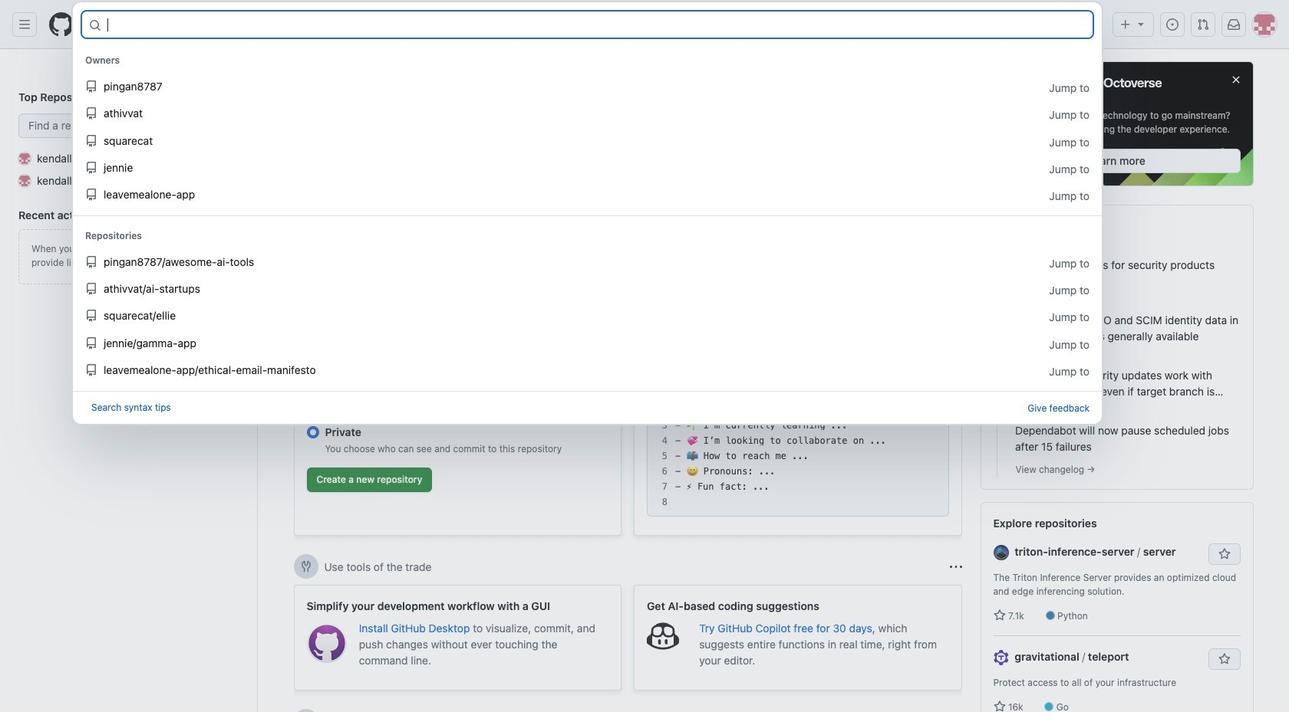 Task type: locate. For each thing, give the bounding box(es) containing it.
0 vertical spatial star this repository image
[[1218, 549, 1231, 561]]

triangle down image
[[1135, 18, 1147, 30]]

why am i seeing this? image
[[950, 561, 962, 574]]

star this repository image
[[1218, 549, 1231, 561], [1218, 654, 1231, 666]]

get ai-based coding suggestions element
[[634, 586, 962, 691]]

1 star this repository image from the top
[[1218, 549, 1231, 561]]

dialog
[[72, 2, 1103, 425]]

notifications image
[[1228, 18, 1240, 31]]

2 star this repository image from the top
[[1218, 654, 1231, 666]]

homepage image
[[49, 12, 74, 37]]

None radio
[[307, 390, 319, 402]]

suggestions list box
[[73, 41, 1102, 392]]

star image
[[993, 702, 1006, 713]]

None radio
[[307, 427, 319, 439]]

close image
[[1230, 74, 1242, 86]]

tools image
[[300, 561, 312, 573]]

explore repositories navigation
[[980, 503, 1254, 713]]

dot fill image
[[991, 409, 1003, 421]]

@gravitational profile image
[[993, 651, 1009, 666]]

1 vertical spatial star this repository image
[[1218, 654, 1231, 666]]

None submit
[[886, 353, 936, 375]]

issue opened image
[[1167, 18, 1179, 31]]

project image
[[18, 175, 31, 187]]

Find a repository… text field
[[18, 114, 239, 138]]

None text field
[[107, 12, 1092, 37]]

kendallparks image
[[18, 152, 31, 165]]



Task type: describe. For each thing, give the bounding box(es) containing it.
simplify your development workflow with a gui element
[[294, 586, 622, 691]]

Top Repositories search field
[[18, 114, 239, 138]]

star image
[[993, 610, 1006, 623]]

star this repository image for the @gravitational profile image
[[1218, 654, 1231, 666]]

star this repository image for the @triton-inference-server profile icon
[[1218, 549, 1231, 561]]

name your new repository... text field
[[307, 358, 609, 382]]

github desktop image
[[307, 624, 347, 664]]

github logo image
[[993, 74, 1162, 103]]

command palette image
[[1075, 18, 1088, 31]]

@triton-inference-server profile image
[[993, 546, 1009, 561]]

explore element
[[980, 61, 1254, 713]]

plus image
[[1120, 18, 1132, 31]]

git pull request image
[[1197, 18, 1210, 31]]



Task type: vqa. For each thing, say whether or not it's contained in the screenshot.
THE 1 COMMIT link for papodaca
no



